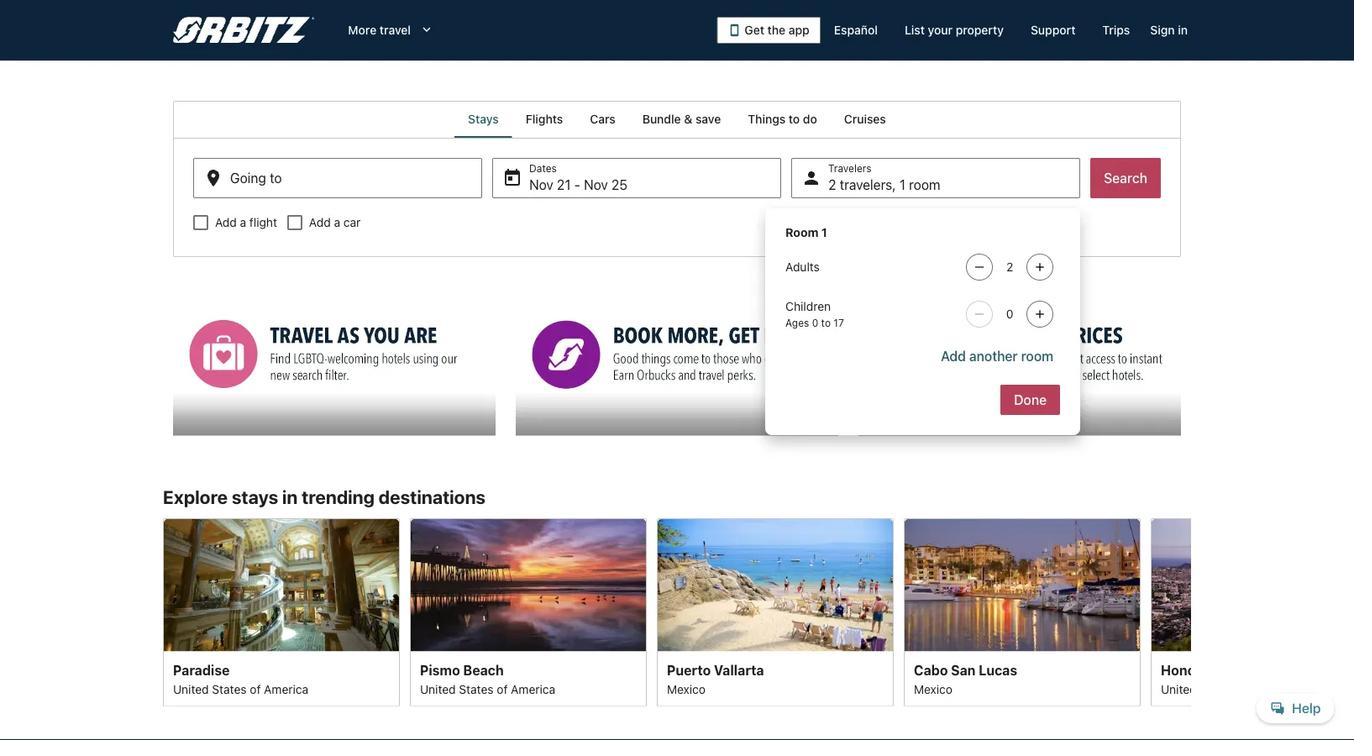 Task type: locate. For each thing, give the bounding box(es) containing it.
room inside add another room button
[[1021, 348, 1054, 364]]

in right stays
[[282, 486, 298, 508]]

2 horizontal spatial united
[[1161, 682, 1197, 696]]

2 america from the left
[[511, 682, 555, 696]]

1 horizontal spatial mexico
[[914, 682, 953, 696]]

1 vertical spatial room
[[1021, 348, 1054, 364]]

2 nov from the left
[[584, 177, 608, 193]]

united for honolulu
[[1161, 682, 1197, 696]]

2 horizontal spatial of
[[1238, 682, 1249, 696]]

children
[[786, 300, 831, 313]]

0 vertical spatial to
[[789, 112, 800, 126]]

1 inside 2 travelers, 1 room 'dropdown button'
[[900, 177, 906, 193]]

sign in
[[1150, 23, 1188, 37]]

tab list containing stays
[[173, 101, 1181, 138]]

a for car
[[334, 215, 340, 229]]

1 horizontal spatial america
[[511, 682, 555, 696]]

1 horizontal spatial united
[[420, 682, 456, 696]]

of inside honolulu united states of america
[[1238, 682, 1249, 696]]

nov
[[529, 177, 553, 193], [584, 177, 608, 193]]

0 horizontal spatial room
[[909, 177, 941, 193]]

1 vertical spatial to
[[821, 317, 831, 328]]

travel
[[380, 23, 411, 37]]

done
[[1014, 392, 1047, 408]]

in
[[1178, 23, 1188, 37], [282, 486, 298, 508]]

united inside pismo beach united states of america
[[420, 682, 456, 696]]

0 vertical spatial room
[[909, 177, 941, 193]]

cars link
[[577, 101, 629, 138]]

your
[[928, 23, 953, 37]]

states down honolulu
[[1200, 682, 1235, 696]]

room inside 2 travelers, 1 room 'dropdown button'
[[909, 177, 941, 193]]

1
[[900, 177, 906, 193], [822, 226, 827, 239]]

destinations
[[379, 486, 486, 508]]

3 states from the left
[[1200, 682, 1235, 696]]

flight
[[249, 215, 277, 229]]

2 horizontal spatial america
[[1252, 682, 1296, 696]]

1 a from the left
[[240, 215, 246, 229]]

1 vertical spatial in
[[282, 486, 298, 508]]

1 horizontal spatial states
[[459, 682, 494, 696]]

1 vertical spatial 1
[[822, 226, 827, 239]]

21
[[557, 177, 571, 193]]

cabo
[[914, 662, 948, 678]]

to
[[789, 112, 800, 126], [821, 317, 831, 328]]

0 horizontal spatial mexico
[[667, 682, 706, 696]]

states down 'beach'
[[459, 682, 494, 696]]

17
[[834, 317, 844, 328]]

add left flight
[[215, 215, 237, 229]]

beach
[[463, 662, 504, 678]]

states
[[212, 682, 247, 696], [459, 682, 494, 696], [1200, 682, 1235, 696]]

get
[[745, 23, 765, 37]]

search button
[[1091, 158, 1161, 198]]

tab list
[[173, 101, 1181, 138]]

pismo
[[420, 662, 460, 678]]

0 horizontal spatial a
[[240, 215, 246, 229]]

3 of from the left
[[1238, 682, 1249, 696]]

2 of from the left
[[497, 682, 508, 696]]

1 right travelers,
[[900, 177, 906, 193]]

states inside honolulu united states of america
[[1200, 682, 1235, 696]]

room
[[786, 226, 819, 239]]

states inside "paradise united states of america"
[[212, 682, 247, 696]]

mexico
[[667, 682, 706, 696], [914, 682, 953, 696]]

1 horizontal spatial nov
[[584, 177, 608, 193]]

cars
[[590, 112, 616, 126]]

get the app link
[[717, 17, 821, 44]]

property
[[956, 23, 1004, 37]]

support
[[1031, 23, 1076, 37]]

to right '0'
[[821, 317, 831, 328]]

paradise
[[173, 662, 230, 678]]

0 vertical spatial 1
[[900, 177, 906, 193]]

more travel button
[[335, 15, 448, 45]]

united inside honolulu united states of america
[[1161, 682, 1197, 696]]

america for paradise
[[264, 682, 308, 696]]

cabo san lucas mexico
[[914, 662, 1017, 696]]

united down honolulu
[[1161, 682, 1197, 696]]

1 states from the left
[[212, 682, 247, 696]]

list your property
[[905, 23, 1004, 37]]

0 horizontal spatial nov
[[529, 177, 553, 193]]

united down pismo
[[420, 682, 456, 696]]

united for paradise
[[173, 682, 209, 696]]

0 horizontal spatial 1
[[822, 226, 827, 239]]

things to do
[[748, 112, 817, 126]]

0 vertical spatial in
[[1178, 23, 1188, 37]]

add inside button
[[941, 348, 966, 364]]

nov left 21
[[529, 177, 553, 193]]

0 horizontal spatial states
[[212, 682, 247, 696]]

0 horizontal spatial in
[[282, 486, 298, 508]]

america
[[264, 682, 308, 696], [511, 682, 555, 696], [1252, 682, 1296, 696]]

pismo beach featuring a sunset, views and tropical scenes image
[[410, 518, 647, 651]]

to inside children ages 0 to 17
[[821, 317, 831, 328]]

the
[[768, 23, 786, 37]]

cruises
[[844, 112, 886, 126]]

a left flight
[[240, 215, 246, 229]]

of for paradise
[[250, 682, 261, 696]]

0 horizontal spatial of
[[250, 682, 261, 696]]

1 america from the left
[[264, 682, 308, 696]]

show previous card image
[[153, 602, 173, 622]]

&
[[684, 112, 693, 126]]

room down increase the number of children in room 1 icon
[[1021, 348, 1054, 364]]

-
[[574, 177, 580, 193]]

of
[[250, 682, 261, 696], [497, 682, 508, 696], [1238, 682, 1249, 696]]

add another room
[[941, 348, 1054, 364]]

1 horizontal spatial to
[[821, 317, 831, 328]]

states down paradise
[[212, 682, 247, 696]]

puerto
[[667, 662, 711, 678]]

2
[[828, 177, 836, 193]]

featured offers region
[[163, 730, 1191, 740]]

add left car at top left
[[309, 215, 331, 229]]

of inside "paradise united states of america"
[[250, 682, 261, 696]]

1 horizontal spatial 1
[[900, 177, 906, 193]]

of inside pismo beach united states of america
[[497, 682, 508, 696]]

another
[[970, 348, 1018, 364]]

america inside honolulu united states of america
[[1252, 682, 1296, 696]]

3 united from the left
[[1161, 682, 1197, 696]]

add
[[215, 215, 237, 229], [309, 215, 331, 229], [941, 348, 966, 364]]

0 horizontal spatial add
[[215, 215, 237, 229]]

2 mexico from the left
[[914, 682, 953, 696]]

united inside "paradise united states of america"
[[173, 682, 209, 696]]

increase the number of children in room 1 image
[[1030, 307, 1050, 321]]

2 a from the left
[[334, 215, 340, 229]]

states inside pismo beach united states of america
[[459, 682, 494, 696]]

nov 21 - nov 25 button
[[492, 158, 781, 198]]

flights
[[526, 112, 563, 126]]

0 horizontal spatial america
[[264, 682, 308, 696]]

room
[[909, 177, 941, 193], [1021, 348, 1054, 364]]

more
[[348, 23, 377, 37]]

español button
[[821, 15, 891, 45]]

3 america from the left
[[1252, 682, 1296, 696]]

list
[[905, 23, 925, 37]]

1 mexico from the left
[[667, 682, 706, 696]]

united down paradise
[[173, 682, 209, 696]]

to left do at the right top of page
[[789, 112, 800, 126]]

1 united from the left
[[173, 682, 209, 696]]

stays
[[468, 112, 499, 126]]

ages
[[786, 317, 809, 328]]

bundle & save link
[[629, 101, 734, 138]]

things to do link
[[734, 101, 831, 138]]

add left another on the right top of page
[[941, 348, 966, 364]]

1 horizontal spatial in
[[1178, 23, 1188, 37]]

1 nov from the left
[[529, 177, 553, 193]]

a left car at top left
[[334, 215, 340, 229]]

2 united from the left
[[420, 682, 456, 696]]

room right travelers,
[[909, 177, 941, 193]]

1 of from the left
[[250, 682, 261, 696]]

a
[[240, 215, 246, 229], [334, 215, 340, 229]]

1 right 'room'
[[822, 226, 827, 239]]

download the app button image
[[728, 24, 741, 37]]

0 horizontal spatial to
[[789, 112, 800, 126]]

nov right -
[[584, 177, 608, 193]]

increase the number of adults in room 1 image
[[1030, 260, 1050, 274]]

2 horizontal spatial add
[[941, 348, 966, 364]]

mexico down cabo
[[914, 682, 953, 696]]

1 horizontal spatial of
[[497, 682, 508, 696]]

support link
[[1017, 15, 1089, 45]]

states for paradise
[[212, 682, 247, 696]]

sign in button
[[1144, 15, 1195, 45]]

honolulu united states of america
[[1161, 662, 1296, 696]]

1 horizontal spatial add
[[309, 215, 331, 229]]

1 horizontal spatial room
[[1021, 348, 1054, 364]]

states for honolulu
[[1200, 682, 1235, 696]]

in right sign
[[1178, 23, 1188, 37]]

2 states from the left
[[459, 682, 494, 696]]

0 horizontal spatial united
[[173, 682, 209, 696]]

america inside "paradise united states of america"
[[264, 682, 308, 696]]

of for honolulu
[[1238, 682, 1249, 696]]

united
[[173, 682, 209, 696], [420, 682, 456, 696], [1161, 682, 1197, 696]]

things
[[748, 112, 786, 126]]

1 horizontal spatial a
[[334, 215, 340, 229]]

car
[[343, 215, 361, 229]]

2 horizontal spatial states
[[1200, 682, 1235, 696]]

mexico down puerto
[[667, 682, 706, 696]]



Task type: describe. For each thing, give the bounding box(es) containing it.
25
[[612, 177, 627, 193]]

explore
[[163, 486, 228, 508]]

in inside main content
[[282, 486, 298, 508]]

cruises link
[[831, 101, 900, 138]]

honolulu
[[1161, 662, 1219, 678]]

vallarta
[[714, 662, 764, 678]]

done button
[[1001, 385, 1060, 415]]

trips link
[[1089, 15, 1144, 45]]

stays link
[[455, 101, 512, 138]]

app
[[789, 23, 810, 37]]

add a flight
[[215, 215, 277, 229]]

save
[[696, 112, 721, 126]]

trending
[[302, 486, 375, 508]]

español
[[834, 23, 878, 37]]

nov 21 - nov 25
[[529, 177, 627, 193]]

travelers,
[[840, 177, 896, 193]]

bundle
[[642, 112, 681, 126]]

makiki - lower punchbowl - tantalus showing landscape views, a sunset and a city image
[[1151, 518, 1354, 651]]

flights link
[[512, 101, 577, 138]]

orbitz logo image
[[173, 17, 315, 44]]

paradise united states of america
[[173, 662, 308, 696]]

do
[[803, 112, 817, 126]]

puerto vallarta mexico
[[667, 662, 764, 696]]

add for add a car
[[309, 215, 331, 229]]

mexico inside cabo san lucas mexico
[[914, 682, 953, 696]]

add for add a flight
[[215, 215, 237, 229]]

0
[[812, 317, 818, 328]]

america for honolulu
[[1252, 682, 1296, 696]]

mexico inside puerto vallarta mexico
[[667, 682, 706, 696]]

sign
[[1150, 23, 1175, 37]]

explore stays in trending destinations
[[163, 486, 486, 508]]

san
[[951, 662, 976, 678]]

a for flight
[[240, 215, 246, 229]]

add a car
[[309, 215, 361, 229]]

las vegas featuring interior views image
[[163, 518, 400, 651]]

in inside dropdown button
[[1178, 23, 1188, 37]]

decrease the number of children in room 1 image
[[970, 307, 990, 321]]

bundle & save
[[642, 112, 721, 126]]

america inside pismo beach united states of america
[[511, 682, 555, 696]]

room 1
[[786, 226, 827, 239]]

2 travelers, 1 room
[[828, 177, 941, 193]]

show next card image
[[1181, 602, 1201, 622]]

more travel
[[348, 23, 411, 37]]

pismo beach united states of america
[[420, 662, 555, 696]]

2 travelers, 1 room button
[[791, 158, 1080, 198]]

puerto vallarta showing a beach, general coastal views and kayaking or canoeing image
[[657, 518, 894, 651]]

add for add another room
[[941, 348, 966, 364]]

search
[[1104, 170, 1148, 186]]

decrease the number of adults in room 1 image
[[970, 260, 990, 274]]

adults
[[786, 260, 820, 274]]

tab list inside explore stays in trending destinations main content
[[173, 101, 1181, 138]]

marina cabo san lucas which includes a marina, a coastal town and night scenes image
[[904, 518, 1141, 651]]

add another room button
[[934, 341, 1060, 371]]

list your property link
[[891, 15, 1017, 45]]

stays
[[232, 486, 278, 508]]

children ages 0 to 17
[[786, 300, 844, 328]]

explore stays in trending destinations main content
[[0, 101, 1354, 740]]

trips
[[1103, 23, 1130, 37]]

lucas
[[979, 662, 1017, 678]]

get the app
[[745, 23, 810, 37]]



Task type: vqa. For each thing, say whether or not it's contained in the screenshot.
the last-minute deals
no



